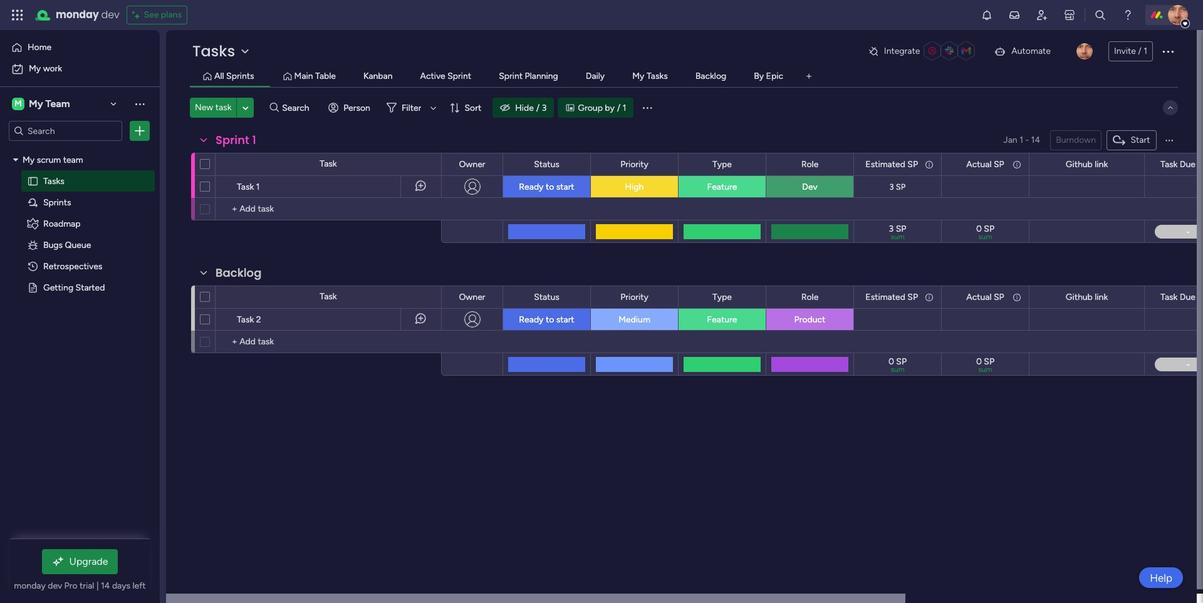 Task type: locate. For each thing, give the bounding box(es) containing it.
options image
[[1161, 44, 1176, 59]]

1 vertical spatial + add task text field
[[222, 335, 436, 350]]

1 + add task text field from the top
[[222, 202, 436, 217]]

0 vertical spatial monday
[[56, 8, 99, 22]]

sprint planning button
[[496, 70, 562, 83]]

task due d
[[1161, 159, 1204, 170], [1161, 292, 1204, 302]]

medium
[[619, 314, 651, 325]]

active sprint button
[[417, 70, 475, 83]]

hide / 3
[[515, 103, 547, 113]]

automate button
[[989, 41, 1056, 61]]

sprints inside list box
[[43, 197, 71, 208]]

14 right -
[[1032, 135, 1041, 145]]

0 vertical spatial status
[[534, 159, 560, 170]]

1 vertical spatial actual sp field
[[964, 291, 1008, 304]]

Role field
[[799, 158, 822, 171], [799, 291, 822, 304]]

0 vertical spatial role
[[802, 159, 819, 170]]

priority up medium
[[621, 292, 649, 302]]

0 vertical spatial task due d field
[[1158, 158, 1204, 171]]

0 vertical spatial actual sp
[[967, 159, 1005, 170]]

1 vertical spatial d
[[1198, 292, 1204, 302]]

backlog for backlog field on the top left of the page
[[216, 265, 262, 281]]

2 github from the top
[[1066, 292, 1093, 302]]

Github link field
[[1063, 158, 1112, 171], [1063, 291, 1112, 304]]

1 vertical spatial ready
[[519, 314, 544, 325]]

1 role field from the top
[[799, 158, 822, 171]]

getting started
[[43, 282, 105, 293]]

Priority field
[[618, 158, 652, 171], [618, 291, 652, 304]]

0 vertical spatial github link field
[[1063, 158, 1112, 171]]

james peterson image up options icon at top right
[[1169, 5, 1189, 25]]

integrate button
[[863, 38, 984, 65]]

0 vertical spatial status field
[[531, 158, 563, 171]]

3 inside 3 sp sum
[[889, 224, 894, 234]]

/ right hide
[[537, 103, 540, 113]]

1 vertical spatial column information image
[[925, 292, 935, 302]]

kanban button
[[360, 70, 396, 83]]

2 estimated from the top
[[866, 292, 906, 302]]

github link
[[1066, 159, 1109, 170], [1066, 292, 1109, 302]]

Search field
[[279, 99, 317, 117]]

0 vertical spatial backlog
[[696, 71, 727, 81]]

option
[[0, 148, 160, 151]]

column information image for actual sp
[[1012, 160, 1023, 170]]

bugs queue
[[43, 239, 91, 250]]

my
[[29, 63, 41, 74], [633, 71, 645, 81], [29, 98, 43, 110], [23, 154, 35, 165]]

sprint inside "field"
[[216, 132, 249, 148]]

1 vertical spatial estimated sp field
[[863, 291, 922, 304]]

1 vertical spatial actual sp
[[967, 292, 1005, 302]]

trial
[[80, 581, 94, 592]]

2 estimated sp field from the top
[[863, 291, 922, 304]]

0 vertical spatial james peterson image
[[1169, 5, 1189, 25]]

0 horizontal spatial tasks
[[43, 176, 64, 186]]

my inside my tasks button
[[633, 71, 645, 81]]

tasks right public board icon
[[43, 176, 64, 186]]

3
[[542, 103, 547, 113], [890, 182, 894, 192], [889, 224, 894, 234]]

Type field
[[710, 158, 735, 171], [710, 291, 735, 304]]

column information image
[[925, 160, 935, 170], [1012, 292, 1023, 302]]

1 link from the top
[[1095, 159, 1109, 170]]

my up menu image
[[633, 71, 645, 81]]

automate
[[1012, 46, 1051, 56]]

my inside list box
[[23, 154, 35, 165]]

dev for monday dev pro trial | 14 days left
[[48, 581, 62, 592]]

0 horizontal spatial column information image
[[925, 292, 935, 302]]

1
[[1144, 46, 1148, 56], [623, 103, 627, 113], [252, 132, 256, 148], [1020, 135, 1024, 145], [256, 182, 260, 192]]

owner
[[459, 159, 486, 170], [459, 292, 486, 302]]

2 status from the top
[[534, 292, 560, 302]]

0 vertical spatial type
[[713, 159, 732, 170]]

my inside workspace selection "element"
[[29, 98, 43, 110]]

help button
[[1140, 568, 1184, 589]]

sprints
[[226, 71, 254, 81], [43, 197, 71, 208]]

1 vertical spatial james peterson image
[[1077, 43, 1093, 60]]

group by / 1
[[578, 103, 627, 113]]

2 actual from the top
[[967, 292, 992, 302]]

tasks up menu image
[[647, 71, 668, 81]]

2 horizontal spatial sprint
[[499, 71, 523, 81]]

by epic button
[[751, 70, 787, 83]]

-
[[1026, 135, 1030, 145]]

my inside my work option
[[29, 63, 41, 74]]

0 vertical spatial estimated
[[866, 159, 906, 170]]

1 vertical spatial monday
[[14, 581, 46, 592]]

0 vertical spatial github link
[[1066, 159, 1109, 170]]

my left work
[[29, 63, 41, 74]]

0 vertical spatial + add task text field
[[222, 202, 436, 217]]

/ right invite
[[1139, 46, 1142, 56]]

2 link from the top
[[1095, 292, 1109, 302]]

upgrade
[[69, 556, 108, 568]]

select product image
[[11, 9, 24, 21]]

plans
[[161, 9, 182, 20]]

1 vertical spatial owner
[[459, 292, 486, 302]]

tab list
[[190, 66, 1179, 87]]

2 github link from the top
[[1066, 292, 1109, 302]]

bugs
[[43, 239, 63, 250]]

Owner field
[[456, 158, 489, 171], [456, 291, 489, 304]]

1 github link from the top
[[1066, 159, 1109, 170]]

1 vertical spatial github link field
[[1063, 291, 1112, 304]]

1 horizontal spatial backlog
[[696, 71, 727, 81]]

monday
[[56, 8, 99, 22], [14, 581, 46, 592]]

tasks up all
[[192, 41, 235, 61]]

2 vertical spatial tasks
[[43, 176, 64, 186]]

3 up 3 sp sum on the right top of page
[[890, 182, 894, 192]]

backlog up task 2
[[216, 265, 262, 281]]

0 horizontal spatial sprint
[[216, 132, 249, 148]]

2 type field from the top
[[710, 291, 735, 304]]

2 vertical spatial 3
[[889, 224, 894, 234]]

2 + add task text field from the top
[[222, 335, 436, 350]]

0 horizontal spatial dev
[[48, 581, 62, 592]]

sprint right active
[[448, 71, 472, 81]]

/ for 1
[[1139, 46, 1142, 56]]

start
[[557, 181, 575, 192], [557, 314, 575, 325]]

new task
[[195, 102, 232, 113]]

sp inside 3 sp sum
[[896, 224, 907, 234]]

1 inside "field"
[[252, 132, 256, 148]]

priority field up high at the right top of page
[[618, 158, 652, 171]]

sp
[[908, 159, 918, 170], [994, 159, 1005, 170], [896, 182, 906, 192], [896, 224, 907, 234], [984, 224, 995, 234], [908, 292, 918, 302], [994, 292, 1005, 302], [897, 357, 907, 367], [984, 357, 995, 367]]

1 vertical spatial sprints
[[43, 197, 71, 208]]

1 horizontal spatial sprint
[[448, 71, 472, 81]]

main table button
[[291, 70, 339, 83]]

0 vertical spatial priority field
[[618, 158, 652, 171]]

0 vertical spatial d
[[1198, 159, 1204, 170]]

link
[[1095, 159, 1109, 170], [1095, 292, 1109, 302]]

0 vertical spatial to
[[546, 181, 554, 192]]

role up dev
[[802, 159, 819, 170]]

dev left "pro"
[[48, 581, 62, 592]]

1 estimated from the top
[[866, 159, 906, 170]]

0 vertical spatial owner
[[459, 159, 486, 170]]

1 vertical spatial backlog
[[216, 265, 262, 281]]

task
[[215, 102, 232, 113]]

1 vertical spatial priority
[[621, 292, 649, 302]]

sprints right all
[[226, 71, 254, 81]]

1 feature from the top
[[708, 181, 737, 192]]

my tasks
[[633, 71, 668, 81]]

my work
[[29, 63, 62, 74]]

2 horizontal spatial /
[[1139, 46, 1142, 56]]

menu image
[[642, 102, 654, 114]]

0 vertical spatial github
[[1066, 159, 1093, 170]]

ready to start
[[519, 181, 575, 192], [519, 314, 575, 325]]

2 feature from the top
[[708, 314, 737, 325]]

1 vertical spatial 14
[[101, 581, 110, 592]]

see
[[144, 9, 159, 20]]

0 horizontal spatial sprints
[[43, 197, 71, 208]]

+ add task text field for 3 sp
[[222, 202, 436, 217]]

1 start from the top
[[557, 181, 575, 192]]

1 vertical spatial owner field
[[456, 291, 489, 304]]

0 vertical spatial owner field
[[456, 158, 489, 171]]

estimated sp
[[866, 159, 918, 170], [866, 292, 918, 302]]

list box
[[0, 146, 160, 467]]

/ inside invite / 1 button
[[1139, 46, 1142, 56]]

14 right the |
[[101, 581, 110, 592]]

actual for first actual sp field from the bottom of the page
[[967, 292, 992, 302]]

monday up home 'link'
[[56, 8, 99, 22]]

2 horizontal spatial tasks
[[647, 71, 668, 81]]

0 vertical spatial ready
[[519, 181, 544, 192]]

1 vertical spatial estimated sp
[[866, 292, 918, 302]]

tasks inside button
[[647, 71, 668, 81]]

collapse image
[[1166, 103, 1176, 113]]

2 status field from the top
[[531, 291, 563, 304]]

Task Due D field
[[1158, 158, 1204, 171], [1158, 291, 1204, 304]]

1 priority field from the top
[[618, 158, 652, 171]]

1 owner from the top
[[459, 159, 486, 170]]

arrow down image
[[426, 100, 441, 115]]

my right "workspace" image
[[29, 98, 43, 110]]

1 vertical spatial start
[[557, 314, 575, 325]]

Actual SP field
[[964, 158, 1008, 171], [964, 291, 1008, 304]]

hide
[[515, 103, 534, 113]]

estimated for 2nd estimated sp 'field' from the bottom
[[866, 159, 906, 170]]

retrospectives
[[43, 261, 102, 271]]

sprint
[[448, 71, 472, 81], [499, 71, 523, 81], [216, 132, 249, 148]]

role field up product
[[799, 291, 822, 304]]

actual sp for first actual sp field from the bottom of the page
[[967, 292, 1005, 302]]

left
[[133, 581, 146, 592]]

Status field
[[531, 158, 563, 171], [531, 291, 563, 304]]

/
[[1139, 46, 1142, 56], [537, 103, 540, 113], [617, 103, 621, 113]]

2 ready from the top
[[519, 314, 544, 325]]

by
[[605, 103, 615, 113]]

1 vertical spatial column information image
[[1012, 292, 1023, 302]]

3 for 3 sp
[[890, 182, 894, 192]]

1 vertical spatial actual
[[967, 292, 992, 302]]

0 vertical spatial type field
[[710, 158, 735, 171]]

workspace options image
[[134, 98, 146, 110]]

Estimated SP field
[[863, 158, 922, 171], [863, 291, 922, 304]]

1 vertical spatial ready to start
[[519, 314, 575, 325]]

1 task due d field from the top
[[1158, 158, 1204, 171]]

0 vertical spatial column information image
[[925, 160, 935, 170]]

sprints up the roadmap
[[43, 197, 71, 208]]

table
[[315, 71, 336, 81]]

james peterson image
[[1169, 5, 1189, 25], [1077, 43, 1093, 60]]

monday left "pro"
[[14, 581, 46, 592]]

1 vertical spatial task due d
[[1161, 292, 1204, 302]]

1 horizontal spatial james peterson image
[[1169, 5, 1189, 25]]

priority field up medium
[[618, 291, 652, 304]]

/ for 3
[[537, 103, 540, 113]]

1 vertical spatial tasks
[[647, 71, 668, 81]]

my work option
[[8, 59, 152, 79]]

james peterson image left invite
[[1077, 43, 1093, 60]]

1 actual from the top
[[967, 159, 992, 170]]

0 horizontal spatial /
[[537, 103, 540, 113]]

1 actual sp from the top
[[967, 159, 1005, 170]]

workspace selection element
[[12, 97, 72, 112]]

0 vertical spatial ready to start
[[519, 181, 575, 192]]

2 priority field from the top
[[618, 291, 652, 304]]

1 vertical spatial due
[[1180, 292, 1196, 302]]

0 vertical spatial due
[[1180, 159, 1196, 170]]

column information image
[[1012, 160, 1023, 170], [925, 292, 935, 302]]

0 vertical spatial priority
[[621, 159, 649, 170]]

1 horizontal spatial dev
[[101, 8, 119, 22]]

1 status from the top
[[534, 159, 560, 170]]

integrate
[[884, 46, 921, 56]]

1 vertical spatial feature
[[708, 314, 737, 325]]

tab
[[799, 66, 819, 87]]

0 vertical spatial column information image
[[1012, 160, 1023, 170]]

3 for 3 sp sum
[[889, 224, 894, 234]]

tasks inside list box
[[43, 176, 64, 186]]

1 type field from the top
[[710, 158, 735, 171]]

priority
[[621, 159, 649, 170], [621, 292, 649, 302]]

tasks button
[[190, 41, 255, 61]]

role field up dev
[[799, 158, 822, 171]]

github
[[1066, 159, 1093, 170], [1066, 292, 1093, 302]]

1 vertical spatial role
[[802, 292, 819, 302]]

1 horizontal spatial monday
[[56, 8, 99, 22]]

1 vertical spatial type
[[713, 292, 732, 302]]

my right caret down image
[[23, 154, 35, 165]]

d
[[1198, 159, 1204, 170], [1198, 292, 1204, 302]]

add view image
[[807, 72, 812, 81]]

0 vertical spatial estimated sp
[[866, 159, 918, 170]]

1 vertical spatial estimated
[[866, 292, 906, 302]]

3 sp
[[890, 182, 906, 192]]

1 vertical spatial github
[[1066, 292, 1093, 302]]

1 owner field from the top
[[456, 158, 489, 171]]

0 vertical spatial task due d
[[1161, 159, 1204, 170]]

2 due from the top
[[1180, 292, 1196, 302]]

status for 2nd the status "field" from the bottom of the page
[[534, 159, 560, 170]]

1 horizontal spatial column information image
[[1012, 292, 1023, 302]]

start
[[1131, 135, 1151, 145]]

+ Add task text field
[[222, 202, 436, 217], [222, 335, 436, 350]]

2 actual sp from the top
[[967, 292, 1005, 302]]

type for first type field from the top of the page
[[713, 159, 732, 170]]

1 vertical spatial task due d field
[[1158, 291, 1204, 304]]

1 vertical spatial status field
[[531, 291, 563, 304]]

sprint down "task"
[[216, 132, 249, 148]]

1 vertical spatial dev
[[48, 581, 62, 592]]

0 vertical spatial actual sp field
[[964, 158, 1008, 171]]

backlog
[[696, 71, 727, 81], [216, 265, 262, 281]]

filter
[[402, 103, 422, 113]]

due
[[1180, 159, 1196, 170], [1180, 292, 1196, 302]]

0
[[977, 224, 982, 234], [889, 357, 895, 367], [977, 357, 982, 367]]

estimated
[[866, 159, 906, 170], [866, 292, 906, 302]]

3 right hide
[[542, 103, 547, 113]]

0 vertical spatial estimated sp field
[[863, 158, 922, 171]]

status
[[534, 159, 560, 170], [534, 292, 560, 302]]

0 vertical spatial role field
[[799, 158, 822, 171]]

14
[[1032, 135, 1041, 145], [101, 581, 110, 592]]

role up product
[[802, 292, 819, 302]]

backlog inside backlog field
[[216, 265, 262, 281]]

main table
[[294, 71, 336, 81]]

0 horizontal spatial backlog
[[216, 265, 262, 281]]

1 vertical spatial github link
[[1066, 292, 1109, 302]]

started
[[76, 282, 105, 293]]

1 type from the top
[[713, 159, 732, 170]]

0 horizontal spatial monday
[[14, 581, 46, 592]]

1 horizontal spatial tasks
[[192, 41, 235, 61]]

1 horizontal spatial sprints
[[226, 71, 254, 81]]

type
[[713, 159, 732, 170], [713, 292, 732, 302]]

3 down 3 sp
[[889, 224, 894, 234]]

my team
[[29, 98, 70, 110]]

0 horizontal spatial 14
[[101, 581, 110, 592]]

1 vertical spatial 3
[[890, 182, 894, 192]]

backlog left by
[[696, 71, 727, 81]]

0 vertical spatial start
[[557, 181, 575, 192]]

ready
[[519, 181, 544, 192], [519, 314, 544, 325]]

my for my tasks
[[633, 71, 645, 81]]

2 owner from the top
[[459, 292, 486, 302]]

sprint left planning
[[499, 71, 523, 81]]

2 type from the top
[[713, 292, 732, 302]]

1 horizontal spatial 14
[[1032, 135, 1041, 145]]

2 priority from the top
[[621, 292, 649, 302]]

public board image
[[27, 175, 39, 187]]

invite
[[1115, 46, 1137, 56]]

dev left see on the top left of the page
[[101, 8, 119, 22]]

0 horizontal spatial column information image
[[925, 160, 935, 170]]

actual sp for 1st actual sp field
[[967, 159, 1005, 170]]

/ right by
[[617, 103, 621, 113]]

group
[[578, 103, 603, 113]]

priority up high at the right top of page
[[621, 159, 649, 170]]

1 vertical spatial status
[[534, 292, 560, 302]]

1 vertical spatial priority field
[[618, 291, 652, 304]]

1 vertical spatial role field
[[799, 291, 822, 304]]

tasks
[[192, 41, 235, 61], [647, 71, 668, 81], [43, 176, 64, 186]]

getting
[[43, 282, 73, 293]]

0 vertical spatial link
[[1095, 159, 1109, 170]]

0 vertical spatial feature
[[708, 181, 737, 192]]

1 horizontal spatial column information image
[[1012, 160, 1023, 170]]

3 sp sum
[[889, 224, 907, 241]]

backlog inside backlog button
[[696, 71, 727, 81]]

invite / 1
[[1115, 46, 1148, 56]]



Task type: describe. For each thing, give the bounding box(es) containing it.
actual for 1st actual sp field
[[967, 159, 992, 170]]

product
[[795, 314, 826, 325]]

workspace image
[[12, 97, 24, 111]]

help image
[[1122, 9, 1135, 21]]

notifications image
[[981, 9, 994, 21]]

1 for task 1
[[256, 182, 260, 192]]

all sprints button
[[211, 70, 257, 83]]

dev for monday dev
[[101, 8, 119, 22]]

1 role from the top
[[802, 159, 819, 170]]

new task button
[[190, 98, 237, 118]]

my scrum team
[[23, 154, 83, 165]]

person
[[344, 103, 370, 113]]

2 task due d from the top
[[1161, 292, 1204, 302]]

help
[[1150, 572, 1173, 585]]

2
[[256, 315, 261, 325]]

v2 search image
[[270, 101, 279, 115]]

new
[[195, 102, 213, 113]]

upgrade button
[[42, 550, 118, 575]]

invite / 1 button
[[1109, 41, 1154, 61]]

dev
[[803, 181, 818, 192]]

1 for jan 1 - 14
[[1020, 135, 1024, 145]]

2 owner field from the top
[[456, 291, 489, 304]]

scrum
[[37, 154, 61, 165]]

days
[[112, 581, 130, 592]]

jan
[[1004, 135, 1018, 145]]

search everything image
[[1095, 9, 1107, 21]]

start button
[[1107, 130, 1157, 150]]

1 ready from the top
[[519, 181, 544, 192]]

backlog for backlog button
[[696, 71, 727, 81]]

my for my work
[[29, 63, 41, 74]]

sprint for sprint planning
[[499, 71, 523, 81]]

team
[[63, 154, 83, 165]]

caret down image
[[13, 155, 18, 164]]

1 actual sp field from the top
[[964, 158, 1008, 171]]

team
[[45, 98, 70, 110]]

estimated for 2nd estimated sp 'field' from the top of the page
[[866, 292, 906, 302]]

sprint for sprint 1
[[216, 132, 249, 148]]

roadmap
[[43, 218, 81, 229]]

1 estimated sp from the top
[[866, 159, 918, 170]]

high
[[625, 181, 644, 192]]

0 vertical spatial 3
[[542, 103, 547, 113]]

0 horizontal spatial james peterson image
[[1077, 43, 1093, 60]]

+ add task text field for 0 sp
[[222, 335, 436, 350]]

see plans
[[144, 9, 182, 20]]

options image
[[134, 125, 146, 137]]

2 role field from the top
[[799, 291, 822, 304]]

Backlog field
[[213, 265, 265, 281]]

Sprint 1 field
[[213, 132, 259, 149]]

active
[[420, 71, 446, 81]]

jan 1 - 14 button
[[999, 130, 1046, 150]]

sprints inside button
[[226, 71, 254, 81]]

pro
[[64, 581, 77, 592]]

list box containing my scrum team
[[0, 146, 160, 467]]

public board image
[[27, 281, 39, 293]]

planning
[[525, 71, 558, 81]]

column information image for actual sp
[[1012, 292, 1023, 302]]

2 ready to start from the top
[[519, 314, 575, 325]]

1 github link field from the top
[[1063, 158, 1112, 171]]

2 start from the top
[[557, 314, 575, 325]]

daily
[[586, 71, 605, 81]]

task 1
[[237, 182, 260, 192]]

my for my team
[[29, 98, 43, 110]]

monday dev pro trial | 14 days left
[[14, 581, 146, 592]]

Search in workspace field
[[26, 124, 105, 138]]

1 d from the top
[[1198, 159, 1204, 170]]

sprint planning
[[499, 71, 558, 81]]

2 task due d field from the top
[[1158, 291, 1204, 304]]

2 estimated sp from the top
[[866, 292, 918, 302]]

1 estimated sp field from the top
[[863, 158, 922, 171]]

by
[[754, 71, 764, 81]]

2 actual sp field from the top
[[964, 291, 1008, 304]]

column information image for estimated sp
[[925, 292, 935, 302]]

update feed image
[[1009, 9, 1021, 21]]

1 ready to start from the top
[[519, 181, 575, 192]]

sort button
[[445, 98, 489, 118]]

m
[[14, 98, 22, 109]]

1 priority from the top
[[621, 159, 649, 170]]

2 github link field from the top
[[1063, 291, 1112, 304]]

status for second the status "field"
[[534, 292, 560, 302]]

|
[[96, 581, 99, 592]]

work
[[43, 63, 62, 74]]

backlog button
[[693, 70, 730, 83]]

jan 1 - 14
[[1004, 135, 1041, 145]]

type for 1st type field from the bottom
[[713, 292, 732, 302]]

sprint 1
[[216, 132, 256, 148]]

all
[[214, 71, 224, 81]]

tab list containing all sprints
[[190, 66, 1179, 87]]

monday for monday dev
[[56, 8, 99, 22]]

sum inside 3 sp sum
[[891, 233, 905, 241]]

queue
[[65, 239, 91, 250]]

all sprints
[[214, 71, 254, 81]]

home option
[[8, 38, 152, 58]]

active sprint
[[420, 71, 472, 81]]

0 vertical spatial tasks
[[192, 41, 235, 61]]

2 role from the top
[[802, 292, 819, 302]]

1 due from the top
[[1180, 159, 1196, 170]]

menu image
[[1165, 135, 1175, 145]]

see plans button
[[127, 6, 187, 24]]

1 status field from the top
[[531, 158, 563, 171]]

2 d from the top
[[1198, 292, 1204, 302]]

1 task due d from the top
[[1161, 159, 1204, 170]]

kanban
[[364, 71, 393, 81]]

my work link
[[8, 59, 152, 79]]

invite members image
[[1036, 9, 1049, 21]]

home
[[28, 42, 52, 53]]

daily button
[[583, 70, 608, 83]]

monday for monday dev pro trial | 14 days left
[[14, 581, 46, 592]]

my for my scrum team
[[23, 154, 35, 165]]

angle down image
[[243, 103, 249, 113]]

2 to from the top
[[546, 314, 554, 325]]

monday marketplace image
[[1064, 9, 1076, 21]]

1 github from the top
[[1066, 159, 1093, 170]]

monday dev
[[56, 8, 119, 22]]

person button
[[324, 98, 378, 118]]

14 inside button
[[1032, 135, 1041, 145]]

task 2
[[237, 315, 261, 325]]

home link
[[8, 38, 152, 58]]

epic
[[766, 71, 784, 81]]

main
[[294, 71, 313, 81]]

filter button
[[382, 98, 441, 118]]

sort
[[465, 103, 482, 113]]

column information image for estimated sp
[[925, 160, 935, 170]]

by epic
[[754, 71, 784, 81]]

my tasks button
[[630, 70, 671, 83]]

1 horizontal spatial /
[[617, 103, 621, 113]]

1 for sprint 1
[[252, 132, 256, 148]]

1 to from the top
[[546, 181, 554, 192]]



Task type: vqa. For each thing, say whether or not it's contained in the screenshot.
bottom the success
no



